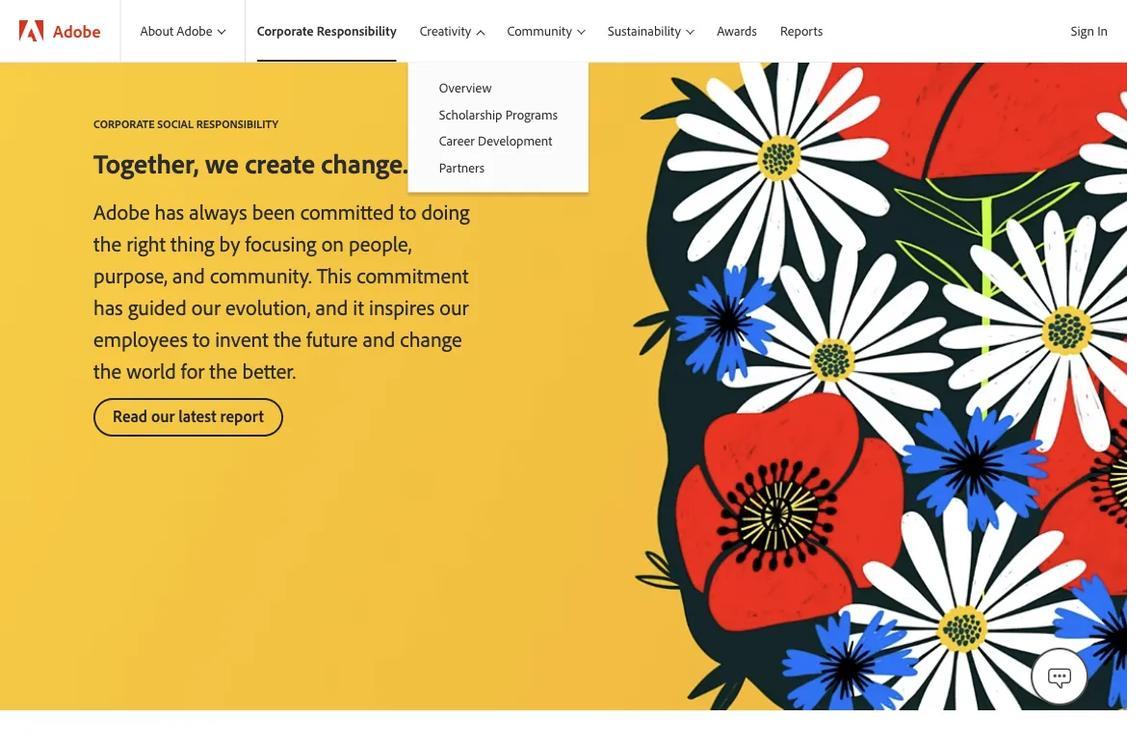Task type: locate. For each thing, give the bounding box(es) containing it.
for
[[181, 357, 205, 384]]

to
[[399, 198, 417, 225], [193, 325, 210, 352]]

corporate responsibility
[[257, 22, 397, 39]]

and left the it on the top left
[[316, 293, 348, 320]]

scholarship
[[439, 106, 503, 122]]

has
[[155, 198, 184, 225], [94, 293, 123, 320]]

community button
[[496, 0, 597, 62]]

corporate for corporate social responsibility
[[94, 117, 155, 131]]

and down the it on the top left
[[363, 325, 395, 352]]

sustainability
[[608, 22, 681, 39]]

career development link
[[408, 127, 589, 154]]

our
[[192, 293, 221, 320], [440, 293, 469, 320], [151, 406, 175, 426]]

corporate up together,
[[94, 117, 155, 131]]

evolution,
[[226, 293, 311, 320]]

has down purpose,
[[94, 293, 123, 320]]

about adobe button
[[121, 0, 245, 62]]

0 vertical spatial corporate
[[257, 22, 314, 39]]

2 vertical spatial and
[[363, 325, 395, 352]]

development
[[478, 132, 553, 149]]

change
[[400, 325, 462, 352]]

0 horizontal spatial to
[[193, 325, 210, 352]]

read
[[113, 406, 147, 426]]

adobe inside adobe has always been committed to doing the right thing by focusing on people, purpose, and community. this commitment has guided our evolution, and it inspires our employees to invent the future and change the world for the better.
[[94, 198, 150, 225]]

0 vertical spatial and
[[173, 262, 205, 289]]

our up invent on the top of page
[[192, 293, 221, 320]]

corporate
[[257, 22, 314, 39], [94, 117, 155, 131]]

partners
[[439, 159, 485, 176]]

1 horizontal spatial corporate
[[257, 22, 314, 39]]

adobe right about
[[177, 22, 213, 39]]

community.
[[210, 262, 312, 289]]

adobe left about
[[53, 20, 101, 41]]

0 horizontal spatial has
[[94, 293, 123, 320]]

corporate inside corporate responsibility link
[[257, 22, 314, 39]]

to left doing
[[399, 198, 417, 225]]

0 horizontal spatial our
[[151, 406, 175, 426]]

and down thing
[[173, 262, 205, 289]]

has up thing
[[155, 198, 184, 225]]

invent
[[215, 325, 269, 352]]

employees
[[94, 325, 188, 352]]

adobe up right
[[94, 198, 150, 225]]

the
[[94, 230, 122, 257], [274, 325, 302, 352], [94, 357, 122, 384], [209, 357, 237, 384]]

awards link
[[706, 0, 769, 62]]

1 vertical spatial and
[[316, 293, 348, 320]]

programs
[[506, 106, 558, 122]]

purpose,
[[94, 262, 168, 289]]

group
[[408, 62, 589, 192]]

corporate social responsibility
[[94, 117, 279, 131]]

thing
[[171, 230, 214, 257]]

1 vertical spatial has
[[94, 293, 123, 320]]

better.
[[242, 357, 296, 384]]

report
[[220, 406, 264, 426]]

sign in
[[1071, 22, 1108, 39]]

adobe has always been committed to doing the right thing by focusing on people, purpose, and community. this commitment has guided our evolution, and it inspires our employees to invent the future and change the world for the better.
[[94, 198, 470, 384]]

1 horizontal spatial has
[[155, 198, 184, 225]]

and
[[173, 262, 205, 289], [316, 293, 348, 320], [363, 325, 395, 352]]

0 horizontal spatial corporate
[[94, 117, 155, 131]]

adobe for adobe
[[53, 20, 101, 41]]

creativity
[[420, 22, 472, 39]]

2 horizontal spatial and
[[363, 325, 395, 352]]

sustainability button
[[597, 0, 706, 62]]

adobe for adobe has always been committed to doing the right thing by focusing on people, purpose, and community. this commitment has guided our evolution, and it inspires our employees to invent the future and change the world for the better.
[[94, 198, 150, 225]]

adobe
[[53, 20, 101, 41], [177, 22, 213, 39], [94, 198, 150, 225]]

1 horizontal spatial to
[[399, 198, 417, 225]]

corporate left responsibility
[[257, 22, 314, 39]]

partners link
[[408, 154, 589, 181]]

0 vertical spatial has
[[155, 198, 184, 225]]

1 vertical spatial corporate
[[94, 117, 155, 131]]

this
[[317, 262, 352, 289]]

our up change
[[440, 293, 469, 320]]

always
[[189, 198, 247, 225]]

create
[[245, 146, 315, 180]]

been
[[252, 198, 295, 225]]

0 vertical spatial to
[[399, 198, 417, 225]]

our right read
[[151, 406, 175, 426]]

to up for
[[193, 325, 210, 352]]

0 horizontal spatial and
[[173, 262, 205, 289]]



Task type: describe. For each thing, give the bounding box(es) containing it.
inspires
[[369, 293, 435, 320]]

1 horizontal spatial our
[[192, 293, 221, 320]]

committed
[[300, 198, 394, 225]]

community
[[507, 22, 572, 39]]

on
[[322, 230, 344, 257]]

world
[[126, 357, 176, 384]]

right
[[126, 230, 166, 257]]

read our latest report
[[113, 406, 264, 426]]

focusing
[[245, 230, 317, 257]]

scholarship programs link
[[408, 101, 589, 127]]

creativity button
[[408, 0, 496, 62]]

together, we create change.
[[94, 146, 409, 180]]

about adobe
[[140, 22, 213, 39]]

overview link
[[408, 74, 589, 101]]

guided
[[128, 293, 187, 320]]

latest
[[179, 406, 216, 426]]

2 horizontal spatial our
[[440, 293, 469, 320]]

it
[[353, 293, 364, 320]]

in
[[1098, 22, 1108, 39]]

career
[[439, 132, 475, 149]]

commitment
[[357, 262, 469, 289]]

the left right
[[94, 230, 122, 257]]

the right for
[[209, 357, 237, 384]]

responsibility
[[196, 117, 279, 131]]

people,
[[349, 230, 412, 257]]

awards
[[717, 22, 757, 39]]

about
[[140, 22, 174, 39]]

social
[[157, 117, 194, 131]]

1 horizontal spatial and
[[316, 293, 348, 320]]

the up better. in the left of the page
[[274, 325, 302, 352]]

reports link
[[769, 0, 835, 62]]

read our latest report link
[[94, 398, 283, 437]]

scholarship programs
[[439, 106, 558, 122]]

corporate responsibility link
[[246, 0, 408, 62]]

1 vertical spatial to
[[193, 325, 210, 352]]

adobe link
[[0, 0, 120, 62]]

together,
[[94, 146, 199, 180]]

adobe inside dropdown button
[[177, 22, 213, 39]]

sign
[[1071, 22, 1095, 39]]

change.
[[321, 146, 409, 180]]

group containing overview
[[408, 62, 589, 192]]

responsibility
[[317, 22, 397, 39]]

corporate for corporate responsibility
[[257, 22, 314, 39]]

future
[[306, 325, 358, 352]]

by
[[219, 230, 240, 257]]

the left world
[[94, 357, 122, 384]]

we
[[205, 146, 239, 180]]

reports
[[781, 22, 823, 39]]

doing
[[422, 198, 470, 225]]

overview
[[439, 79, 492, 96]]

sign in button
[[1068, 14, 1112, 47]]

career development
[[439, 132, 553, 149]]



Task type: vqa. For each thing, say whether or not it's contained in the screenshot.
THE WORLD
yes



